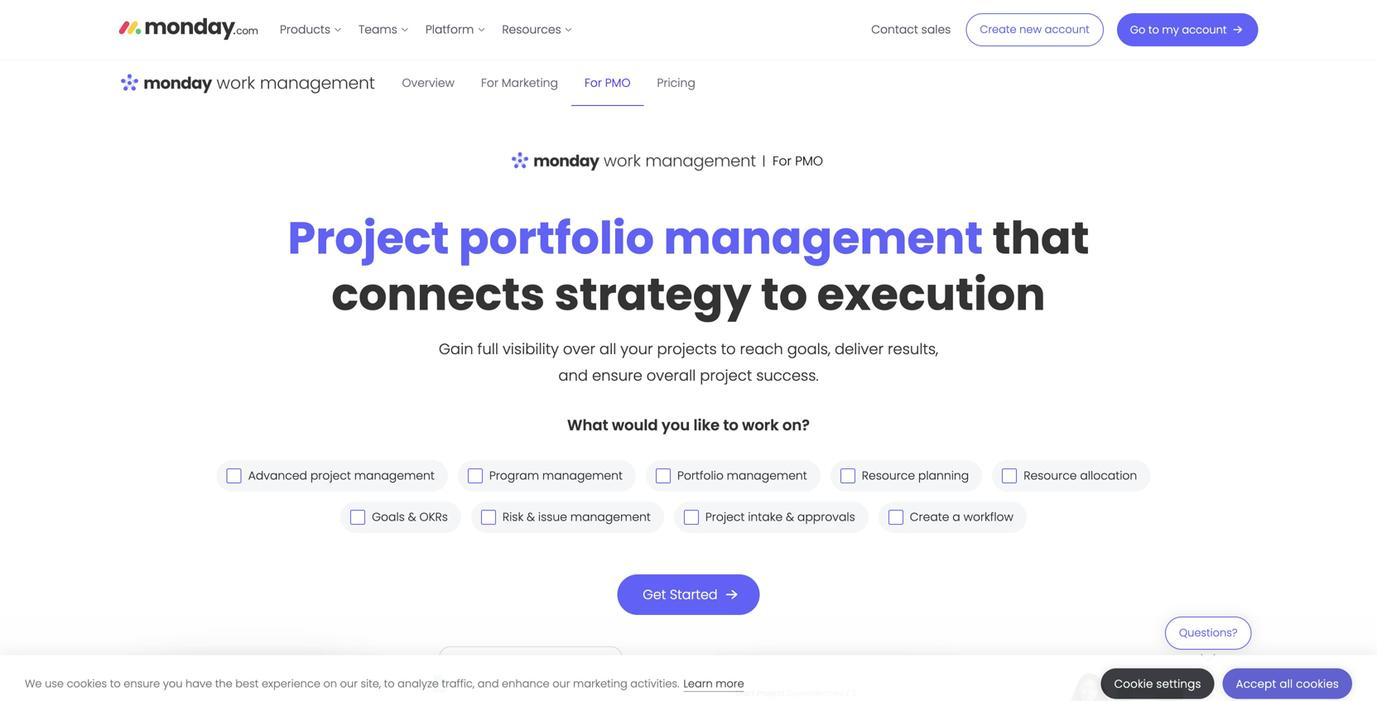 Task type: locate. For each thing, give the bounding box(es) containing it.
2 resource from the left
[[1024, 468, 1077, 484]]

1 horizontal spatial our
[[553, 670, 570, 685]]

site,
[[361, 670, 381, 685]]

0 vertical spatial ensure
[[592, 365, 643, 386]]

activities.
[[631, 670, 680, 685]]

project
[[288, 207, 449, 270], [706, 509, 745, 526]]

goals
[[372, 509, 405, 526]]

ensure left have
[[124, 670, 160, 685]]

0 horizontal spatial and
[[478, 670, 499, 685]]

for
[[481, 75, 499, 91], [585, 75, 602, 91]]

0 vertical spatial create
[[980, 22, 1017, 37]]

0 horizontal spatial our
[[340, 670, 358, 685]]

management inside "button"
[[571, 509, 651, 526]]

project inside button
[[706, 509, 745, 526]]

okrs
[[420, 509, 448, 526]]

0 vertical spatial and
[[559, 365, 588, 386]]

portfolio management
[[678, 468, 808, 484]]

advanced project management button
[[217, 461, 448, 492]]

accept all cookies button
[[1223, 662, 1353, 693]]

started
[[670, 586, 718, 604]]

all right over
[[600, 339, 617, 360]]

& right the intake
[[786, 509, 795, 526]]

you
[[662, 415, 690, 436], [163, 670, 183, 685]]

resource for resource allocation
[[1024, 468, 1077, 484]]

and down over
[[559, 365, 588, 386]]

cookies
[[67, 670, 107, 685], [1297, 670, 1340, 685]]

0 horizontal spatial for
[[481, 75, 499, 91]]

more
[[716, 670, 745, 685]]

teams link
[[350, 17, 417, 43]]

0 horizontal spatial project
[[311, 468, 351, 484]]

& inside "button"
[[527, 509, 535, 526]]

& left the okrs
[[408, 509, 416, 526]]

and inside the gain full visibility over all your projects to reach goals, deliver results, and ensure overall project success.
[[559, 365, 588, 386]]

products link
[[272, 17, 350, 43]]

overall
[[647, 365, 696, 386]]

account right new
[[1045, 22, 1090, 37]]

1 resource from the left
[[862, 468, 915, 484]]

1 vertical spatial you
[[163, 670, 183, 685]]

project intake & approvals button
[[674, 502, 869, 533]]

program
[[489, 468, 539, 484]]

cookie settings
[[1115, 670, 1202, 685]]

2 for from the left
[[585, 75, 602, 91]]

overview
[[402, 75, 455, 91]]

for left pmo
[[585, 75, 602, 91]]

to
[[1149, 22, 1160, 37], [761, 263, 808, 326], [721, 339, 736, 360], [724, 415, 739, 436], [110, 670, 121, 685], [384, 670, 395, 685]]

&
[[408, 509, 416, 526], [527, 509, 535, 526], [786, 509, 795, 526]]

for pmo
[[585, 75, 631, 91]]

your
[[621, 339, 653, 360]]

dialog
[[0, 649, 1378, 702]]

1 & from the left
[[408, 509, 416, 526]]

and
[[559, 365, 588, 386], [478, 670, 499, 685]]

our right enhance
[[553, 670, 570, 685]]

ensure inside the gain full visibility over all your projects to reach goals, deliver results, and ensure overall project success.
[[592, 365, 643, 386]]

marketing
[[502, 75, 558, 91]]

create left new
[[980, 22, 1017, 37]]

products
[[280, 22, 331, 38]]

you left like
[[662, 415, 690, 436]]

monday.com logo image
[[119, 11, 258, 46]]

use
[[45, 670, 64, 685]]

& for goals
[[408, 509, 416, 526]]

1 for from the left
[[481, 75, 499, 91]]

cookies right accept
[[1297, 670, 1340, 685]]

workflow
[[964, 509, 1014, 526]]

2 & from the left
[[527, 509, 535, 526]]

2 horizontal spatial &
[[786, 509, 795, 526]]

contact sales
[[872, 22, 951, 38]]

portfolio
[[459, 207, 655, 270]]

1 horizontal spatial project
[[706, 509, 745, 526]]

1 vertical spatial ensure
[[124, 670, 160, 685]]

project portfolio management
[[288, 207, 993, 270]]

to up the reach
[[761, 263, 808, 326]]

resource allocation button
[[993, 461, 1151, 492]]

& right risk
[[527, 509, 535, 526]]

over
[[563, 339, 596, 360]]

to inside that connects strategy to execution
[[761, 263, 808, 326]]

0 horizontal spatial resource
[[862, 468, 915, 484]]

cookies right the use
[[67, 670, 107, 685]]

project for project portfolio management
[[288, 207, 449, 270]]

learn
[[684, 670, 713, 685]]

1 horizontal spatial &
[[527, 509, 535, 526]]

1 horizontal spatial all
[[1280, 670, 1293, 685]]

analyze
[[398, 670, 439, 685]]

projects
[[657, 339, 717, 360]]

0 horizontal spatial cookies
[[67, 670, 107, 685]]

0 horizontal spatial create
[[910, 509, 950, 526]]

create inside main element
[[980, 22, 1017, 37]]

1 our from the left
[[340, 670, 358, 685]]

work
[[742, 415, 779, 436]]

cookies inside accept all cookies button
[[1297, 670, 1340, 685]]

1 horizontal spatial for
[[585, 75, 602, 91]]

that connects strategy to execution
[[332, 207, 1090, 326]]

create new account button
[[966, 13, 1104, 46]]

management
[[664, 207, 983, 270], [354, 468, 435, 484], [543, 468, 623, 484], [727, 468, 808, 484], [571, 509, 651, 526]]

1 horizontal spatial ensure
[[592, 365, 643, 386]]

ensure down your
[[592, 365, 643, 386]]

for left marketing
[[481, 75, 499, 91]]

resource left allocation
[[1024, 468, 1077, 484]]

what
[[568, 415, 609, 436]]

full
[[478, 339, 499, 360]]

main element
[[272, 0, 1259, 60]]

0 horizontal spatial all
[[600, 339, 617, 360]]

project
[[700, 365, 752, 386], [311, 468, 351, 484]]

1 horizontal spatial create
[[980, 22, 1017, 37]]

sales
[[922, 22, 951, 38]]

2 cookies from the left
[[1297, 670, 1340, 685]]

0 vertical spatial project
[[288, 207, 449, 270]]

our right on
[[340, 670, 358, 685]]

my
[[1163, 22, 1180, 37]]

create left a
[[910, 509, 950, 526]]

resource inside button
[[1024, 468, 1077, 484]]

to right site,
[[384, 670, 395, 685]]

we
[[25, 670, 42, 685]]

goals & okrs button
[[341, 502, 461, 533]]

1 horizontal spatial cookies
[[1297, 670, 1340, 685]]

ensure
[[592, 365, 643, 386], [124, 670, 160, 685]]

create
[[980, 22, 1017, 37], [910, 509, 950, 526]]

0 horizontal spatial project
[[288, 207, 449, 270]]

all inside the gain full visibility over all your projects to reach goals, deliver results, and ensure overall project success.
[[600, 339, 617, 360]]

1 horizontal spatial you
[[662, 415, 690, 436]]

1 vertical spatial and
[[478, 670, 499, 685]]

enhance
[[502, 670, 550, 685]]

0 vertical spatial all
[[600, 339, 617, 360]]

questions? button
[[1165, 617, 1252, 660]]

a
[[953, 509, 961, 526]]

ensure inside dialog
[[124, 670, 160, 685]]

project inside the gain full visibility over all your projects to reach goals, deliver results, and ensure overall project success.
[[700, 365, 752, 386]]

0 horizontal spatial ensure
[[124, 670, 160, 685]]

we use cookies to ensure you have the best experience on our site, to analyze traffic, and enhance our marketing activities. learn more
[[25, 670, 745, 685]]

and right the traffic,
[[478, 670, 499, 685]]

portfolio management button
[[646, 461, 821, 492]]

to right the go
[[1149, 22, 1160, 37]]

resource inside resource planning button
[[862, 468, 915, 484]]

1 vertical spatial all
[[1280, 670, 1293, 685]]

go to my account button
[[1117, 13, 1259, 46]]

for marketing link
[[468, 60, 572, 106]]

cookie settings button
[[1102, 662, 1215, 693]]

create a workflow
[[910, 509, 1014, 526]]

strategy
[[555, 263, 752, 326]]

1 horizontal spatial resource
[[1024, 468, 1077, 484]]

account
[[1045, 22, 1090, 37], [1182, 22, 1227, 37]]

account right my
[[1182, 22, 1227, 37]]

0 vertical spatial project
[[700, 365, 752, 386]]

0 horizontal spatial &
[[408, 509, 416, 526]]

have
[[186, 670, 212, 685]]

to left the reach
[[721, 339, 736, 360]]

1 horizontal spatial project
[[700, 365, 752, 386]]

1 vertical spatial project
[[311, 468, 351, 484]]

project inside button
[[311, 468, 351, 484]]

1 vertical spatial create
[[910, 509, 950, 526]]

cookies for use
[[67, 670, 107, 685]]

advanced project management
[[248, 468, 435, 484]]

resource allocation
[[1024, 468, 1138, 484]]

1 horizontal spatial and
[[559, 365, 588, 386]]

resource planning
[[862, 468, 969, 484]]

create a workflow button
[[879, 502, 1027, 533]]

project right advanced
[[311, 468, 351, 484]]

all right accept
[[1280, 670, 1293, 685]]

list
[[272, 0, 581, 60]]

1 cookies from the left
[[67, 670, 107, 685]]

0 vertical spatial you
[[662, 415, 690, 436]]

you left have
[[163, 670, 183, 685]]

questions?
[[1180, 626, 1238, 641]]

get started button
[[617, 575, 760, 615]]

1 vertical spatial project
[[706, 509, 745, 526]]

resource left planning
[[862, 468, 915, 484]]

get
[[643, 586, 666, 604]]

contact
[[872, 22, 919, 38]]

project down the reach
[[700, 365, 752, 386]]

resource planning button
[[831, 461, 983, 492]]

all
[[600, 339, 617, 360], [1280, 670, 1293, 685]]

risk
[[503, 509, 524, 526]]



Task type: vqa. For each thing, say whether or not it's contained in the screenshot.
Clear all button
no



Task type: describe. For each thing, give the bounding box(es) containing it.
best
[[236, 670, 259, 685]]

gain
[[439, 339, 474, 360]]

accept all cookies
[[1237, 670, 1340, 685]]

would
[[612, 415, 658, 436]]

risk & issue management
[[503, 509, 651, 526]]

for marketing
[[481, 75, 558, 91]]

dialog containing cookie settings
[[0, 649, 1378, 702]]

create for create new account
[[980, 22, 1017, 37]]

gain full visibility over all your projects to reach goals, deliver results, and ensure overall project success.
[[439, 339, 939, 386]]

traffic,
[[442, 670, 475, 685]]

deliver
[[835, 339, 884, 360]]

program management button
[[458, 461, 636, 492]]

go to my account
[[1131, 22, 1227, 37]]

risk & issue management button
[[471, 502, 664, 533]]

platform link
[[417, 17, 494, 43]]

pmo
[[605, 75, 631, 91]]

3 & from the left
[[786, 509, 795, 526]]

overview link
[[389, 60, 468, 106]]

logo for pmo image
[[510, 139, 868, 184]]

go
[[1131, 22, 1146, 37]]

reach
[[740, 339, 784, 360]]

program management
[[489, 468, 623, 484]]

all inside accept all cookies button
[[1280, 670, 1293, 685]]

connects
[[332, 263, 545, 326]]

that
[[993, 207, 1090, 270]]

2 our from the left
[[553, 670, 570, 685]]

new
[[1020, 22, 1042, 37]]

what would you like to work on?
[[568, 415, 810, 436]]

the
[[215, 670, 233, 685]]

accept
[[1237, 670, 1277, 685]]

planning
[[919, 468, 969, 484]]

create new account
[[980, 22, 1090, 37]]

create for create a workflow
[[910, 509, 950, 526]]

marketing
[[573, 670, 628, 685]]

to right the use
[[110, 670, 121, 685]]

to inside the gain full visibility over all your projects to reach goals, deliver results, and ensure overall project success.
[[721, 339, 736, 360]]

results,
[[888, 339, 939, 360]]

cookie
[[1115, 670, 1154, 685]]

get started
[[643, 586, 718, 604]]

list containing products
[[272, 0, 581, 60]]

cookies for all
[[1297, 670, 1340, 685]]

0 horizontal spatial you
[[163, 670, 183, 685]]

advanced
[[248, 468, 307, 484]]

allocation
[[1081, 468, 1138, 484]]

for for for pmo
[[585, 75, 602, 91]]

success.
[[757, 365, 819, 386]]

resource for resource planning
[[862, 468, 915, 484]]

1 horizontal spatial account
[[1182, 22, 1227, 37]]

issue
[[538, 509, 567, 526]]

intake
[[748, 509, 783, 526]]

contact sales link
[[863, 17, 960, 43]]

for pmo link
[[572, 60, 644, 106]]

teams
[[359, 22, 398, 38]]

experience
[[262, 670, 321, 685]]

to inside go to my account button
[[1149, 22, 1160, 37]]

for for for marketing
[[481, 75, 499, 91]]

goals & okrs
[[372, 509, 448, 526]]

& for risk
[[527, 509, 535, 526]]

like
[[694, 415, 720, 436]]

visibility
[[503, 339, 559, 360]]

pricing link
[[644, 60, 709, 106]]

on
[[324, 670, 337, 685]]

pricing
[[657, 75, 696, 91]]

project intake & approvals
[[706, 509, 856, 526]]

0 horizontal spatial account
[[1045, 22, 1090, 37]]

settings
[[1157, 670, 1202, 685]]

on?
[[783, 415, 810, 436]]

monday.com work management image
[[119, 60, 376, 107]]

execution
[[817, 263, 1046, 326]]

portfolio
[[678, 468, 724, 484]]

resources link
[[494, 17, 581, 43]]

to right like
[[724, 415, 739, 436]]

platform
[[426, 22, 474, 38]]

learn more link
[[684, 670, 745, 686]]

project for project intake & approvals
[[706, 509, 745, 526]]



